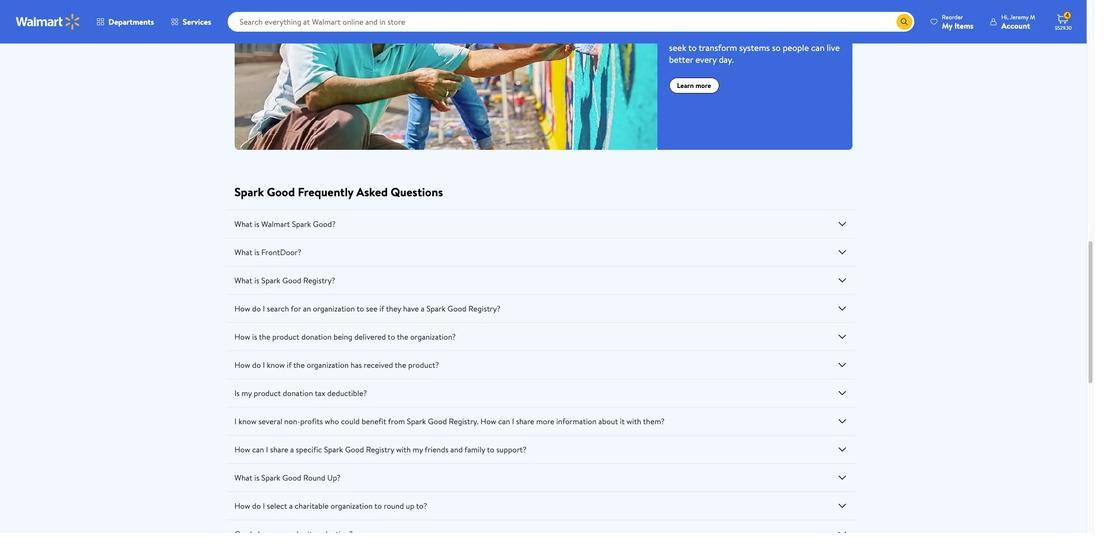 Task type: vqa. For each thing, say whether or not it's contained in the screenshot.
x
no



Task type: describe. For each thing, give the bounding box(es) containing it.
hi, jeremy m account
[[1002, 13, 1036, 31]]

how for how do i search for an organization to see if they have a spark good registry?
[[235, 304, 250, 315]]

do for search
[[252, 304, 261, 315]]

1 horizontal spatial our
[[758, 30, 771, 42]]

items
[[955, 20, 974, 31]]

organization for the
[[307, 360, 349, 371]]

from
[[388, 417, 405, 428]]

benefit
[[362, 417, 386, 428]]

2 vertical spatial can
[[252, 445, 264, 456]]

what is walmart spark good?
[[235, 219, 336, 230]]

have
[[403, 304, 419, 315]]

a for spark
[[290, 445, 294, 456]]

spark right specific
[[324, 445, 343, 456]]

can inside along with our grantees, associates, and communities, we're working together to spark change. through our philanthropy, we seek to transform systems so people can live better every day.
[[812, 41, 825, 54]]

about
[[599, 417, 618, 428]]

how do i search for an organization to see if they have a spark good registry? image
[[837, 303, 849, 315]]

and inside along with our grantees, associates, and communities, we're working together to spark change. through our philanthropy, we seek to transform systems so people can live better every day.
[[809, 6, 823, 18]]

up
[[406, 501, 415, 512]]

working
[[746, 18, 777, 30]]

good left registry.
[[428, 417, 447, 428]]

so
[[772, 41, 781, 54]]

good?
[[313, 219, 336, 230]]

to right delivered
[[388, 332, 395, 343]]

round
[[384, 501, 404, 512]]

support?
[[497, 445, 527, 456]]

is my product donation tax deductible? image
[[837, 388, 849, 400]]

we
[[825, 30, 836, 42]]

the right received
[[395, 360, 406, 371]]

how can i share a specific spark good registry with my friends and family to support? image
[[837, 444, 849, 456]]

reorder my items
[[943, 13, 974, 31]]

good left registry
[[345, 445, 364, 456]]

spark left good?
[[292, 219, 311, 230]]

up?
[[327, 473, 341, 484]]

spark right have
[[427, 304, 446, 315]]

has
[[351, 360, 362, 371]]

what for what is frontdoor?
[[235, 247, 253, 258]]

services button
[[163, 10, 220, 34]]

what for what is walmart spark good?
[[235, 219, 253, 230]]

learn more
[[677, 81, 712, 90]]

grantees,
[[728, 6, 764, 18]]

better
[[669, 53, 694, 66]]

frontdoor?
[[261, 247, 302, 258]]

tax
[[315, 389, 326, 399]]

4
[[1066, 11, 1070, 19]]

1 vertical spatial if
[[287, 360, 292, 371]]

spark right from
[[407, 417, 426, 428]]

organization?
[[410, 332, 456, 343]]

who
[[325, 417, 339, 428]]

1 vertical spatial product
[[254, 389, 281, 399]]

what is walmart spark good? image
[[837, 219, 849, 231]]

received
[[364, 360, 393, 371]]

1 vertical spatial share
[[270, 445, 288, 456]]

i for how can i share a specific spark good registry with my friends and family to support?
[[266, 445, 268, 456]]

every
[[696, 53, 717, 66]]

being
[[334, 332, 353, 343]]

transform
[[699, 41, 738, 54]]

1 horizontal spatial if
[[380, 304, 384, 315]]

i for how do i select a charitable organization to round up to?
[[263, 501, 265, 512]]

to left see
[[357, 304, 364, 315]]

i for how do i know if the organization has received the product?
[[263, 360, 265, 371]]

how do i select a charitable organization to round up to?
[[235, 501, 427, 512]]

is for how is the product donation being delivered to the organization?
[[252, 332, 257, 343]]

what for what is spark good round up?
[[235, 473, 253, 484]]

people
[[783, 41, 809, 54]]

search icon image
[[901, 18, 909, 26]]

search
[[267, 304, 289, 315]]

how for how do i select a charitable organization to round up to?
[[235, 501, 250, 512]]

services
[[183, 16, 211, 27]]

along with our grantees, associates, and communities, we're working together to spark change. through our philanthropy, we seek to transform systems so people can live better every day.
[[669, 6, 840, 66]]

day.
[[719, 53, 734, 66]]

learn more link
[[669, 78, 719, 93]]

0 vertical spatial our
[[713, 6, 726, 18]]

$529.30
[[1056, 24, 1072, 31]]

0 vertical spatial donation
[[301, 332, 332, 343]]

my
[[943, 20, 953, 31]]

they
[[386, 304, 401, 315]]

how do i search for an organization to see if they have a spark good registry?
[[235, 304, 501, 315]]

1 vertical spatial my
[[413, 445, 423, 456]]

i down is
[[235, 417, 237, 428]]

spark
[[669, 30, 690, 42]]

how is the product donation being delivered to the organization?
[[235, 332, 456, 343]]

walmart
[[261, 219, 290, 230]]

how do i select a charitable organization to round up to? image
[[837, 501, 849, 513]]

for
[[291, 304, 301, 315]]

seek
[[669, 41, 687, 54]]

is for what is frontdoor?
[[254, 247, 260, 258]]

Search search field
[[228, 12, 915, 32]]

reorder
[[943, 13, 964, 21]]

systems
[[740, 41, 770, 54]]

m
[[1031, 13, 1036, 21]]

philanthropy,
[[773, 30, 823, 42]]

1 horizontal spatial registry?
[[469, 304, 501, 315]]

jeremy
[[1010, 13, 1029, 21]]

spark up select
[[261, 473, 281, 484]]

0 vertical spatial share
[[516, 417, 535, 428]]

1 vertical spatial and
[[451, 445, 463, 456]]

0 horizontal spatial more
[[537, 417, 555, 428]]

0 vertical spatial more
[[696, 81, 712, 90]]

what for what is spark good registry?
[[235, 276, 253, 286]]

to?
[[416, 501, 427, 512]]

account
[[1002, 20, 1031, 31]]

an
[[303, 304, 311, 315]]

do for know
[[252, 360, 261, 371]]

several
[[259, 417, 282, 428]]

frequently
[[298, 184, 354, 200]]

can i change my charity selection? image
[[837, 529, 849, 534]]

learn
[[677, 81, 694, 90]]

live
[[827, 41, 840, 54]]

i for how do i search for an organization to see if they have a spark good registry?
[[263, 304, 265, 315]]

departments button
[[88, 10, 163, 34]]

how is the product donation being delivered to the organization? image
[[837, 332, 849, 343]]

0 vertical spatial registry?
[[303, 276, 335, 286]]

4 $529.30
[[1056, 11, 1072, 31]]

how for how is the product donation being delivered to the organization?
[[235, 332, 250, 343]]

deductible?
[[327, 389, 367, 399]]

a for organization
[[289, 501, 293, 512]]



Task type: locate. For each thing, give the bounding box(es) containing it.
good up what is walmart spark good?
[[267, 184, 295, 200]]

1 vertical spatial registry?
[[469, 304, 501, 315]]

non-
[[284, 417, 300, 428]]

through
[[723, 30, 755, 42]]

1 horizontal spatial and
[[809, 6, 823, 18]]

we're
[[723, 18, 744, 30]]

if
[[380, 304, 384, 315], [287, 360, 292, 371]]

our
[[713, 6, 726, 18], [758, 30, 771, 42]]

4 what from the top
[[235, 473, 253, 484]]

i left select
[[263, 501, 265, 512]]

product down search
[[272, 332, 300, 343]]

2 horizontal spatial with
[[694, 6, 711, 18]]

0 horizontal spatial share
[[270, 445, 288, 456]]

communities,
[[669, 18, 721, 30]]

i up is my product donation tax deductible? at the left bottom
[[263, 360, 265, 371]]

and right associates,
[[809, 6, 823, 18]]

know
[[267, 360, 285, 371], [239, 417, 257, 428]]

hi,
[[1002, 13, 1009, 21]]

1 horizontal spatial with
[[627, 417, 642, 428]]

2 vertical spatial do
[[252, 501, 261, 512]]

i
[[263, 304, 265, 315], [263, 360, 265, 371], [235, 417, 237, 428], [512, 417, 514, 428], [266, 445, 268, 456], [263, 501, 265, 512]]

a
[[421, 304, 425, 315], [290, 445, 294, 456], [289, 501, 293, 512]]

donation left tax
[[283, 389, 313, 399]]

is for what is spark good round up?
[[254, 473, 260, 484]]

spark up walmart
[[235, 184, 264, 200]]

0 horizontal spatial my
[[242, 389, 252, 399]]

1 horizontal spatial can
[[498, 417, 510, 428]]

to
[[815, 18, 823, 30], [689, 41, 697, 54], [357, 304, 364, 315], [388, 332, 395, 343], [487, 445, 495, 456], [375, 501, 382, 512]]

with right registry
[[396, 445, 411, 456]]

what is frontdoor?
[[235, 247, 302, 258]]

how
[[235, 304, 250, 315], [235, 332, 250, 343], [235, 360, 250, 371], [481, 417, 497, 428], [235, 445, 250, 456], [235, 501, 250, 512]]

spark good frequently asked questions
[[235, 184, 443, 200]]

it
[[620, 417, 625, 428]]

1 do from the top
[[252, 304, 261, 315]]

can
[[812, 41, 825, 54], [498, 417, 510, 428], [252, 445, 264, 456]]

with
[[694, 6, 711, 18], [627, 417, 642, 428], [396, 445, 411, 456]]

3 do from the top
[[252, 501, 261, 512]]

can down several
[[252, 445, 264, 456]]

1 vertical spatial donation
[[283, 389, 313, 399]]

walmart image
[[16, 14, 80, 30]]

associates,
[[766, 6, 807, 18]]

what is spark good registry?
[[235, 276, 335, 286]]

2 vertical spatial organization
[[331, 501, 373, 512]]

specific
[[296, 445, 322, 456]]

share up what is spark good round up?
[[270, 445, 288, 456]]

more right learn
[[696, 81, 712, 90]]

1 horizontal spatial know
[[267, 360, 285, 371]]

0 vertical spatial can
[[812, 41, 825, 54]]

0 vertical spatial and
[[809, 6, 823, 18]]

with inside along with our grantees, associates, and communities, we're working together to spark change. through our philanthropy, we seek to transform systems so people can live better every day.
[[694, 6, 711, 18]]

round
[[303, 473, 326, 484]]

good up organization?
[[448, 304, 467, 315]]

registry
[[366, 445, 394, 456]]

how do i know if the organization has received the product? image
[[837, 360, 849, 372]]

my left friends
[[413, 445, 423, 456]]

3 what from the top
[[235, 276, 253, 286]]

1 vertical spatial more
[[537, 417, 555, 428]]

see
[[366, 304, 378, 315]]

1 vertical spatial organization
[[307, 360, 349, 371]]

my right is
[[242, 389, 252, 399]]

0 horizontal spatial with
[[396, 445, 411, 456]]

is my product donation tax deductible?
[[235, 389, 367, 399]]

could
[[341, 417, 360, 428]]

organization left has
[[307, 360, 349, 371]]

a right select
[[289, 501, 293, 512]]

1 vertical spatial our
[[758, 30, 771, 42]]

to left round
[[375, 501, 382, 512]]

good
[[267, 184, 295, 200], [282, 276, 301, 286], [448, 304, 467, 315], [428, 417, 447, 428], [345, 445, 364, 456], [282, 473, 301, 484]]

product
[[272, 332, 300, 343], [254, 389, 281, 399]]

i up support?
[[512, 417, 514, 428]]

0 vertical spatial a
[[421, 304, 425, 315]]

1 what from the top
[[235, 219, 253, 230]]

what
[[235, 219, 253, 230], [235, 247, 253, 258], [235, 276, 253, 286], [235, 473, 253, 484]]

1 horizontal spatial share
[[516, 417, 535, 428]]

questions
[[391, 184, 443, 200]]

can left live
[[812, 41, 825, 54]]

organization
[[313, 304, 355, 315], [307, 360, 349, 371], [331, 501, 373, 512]]

do
[[252, 304, 261, 315], [252, 360, 261, 371], [252, 501, 261, 512]]

2 vertical spatial a
[[289, 501, 293, 512]]

family
[[465, 445, 485, 456]]

know left several
[[239, 417, 257, 428]]

organization for an
[[313, 304, 355, 315]]

spark down what is frontdoor?
[[261, 276, 281, 286]]

0 horizontal spatial can
[[252, 445, 264, 456]]

0 horizontal spatial know
[[239, 417, 257, 428]]

product up several
[[254, 389, 281, 399]]

i know several non-profits who could benefit from spark good registry. how can i share more information about it with them?
[[235, 417, 665, 428]]

0 vertical spatial product
[[272, 332, 300, 343]]

0 vertical spatial do
[[252, 304, 261, 315]]

product?
[[408, 360, 439, 371]]

0 horizontal spatial if
[[287, 360, 292, 371]]

the down search
[[259, 332, 270, 343]]

is
[[254, 219, 260, 230], [254, 247, 260, 258], [254, 276, 260, 286], [252, 332, 257, 343], [254, 473, 260, 484]]

0 vertical spatial if
[[380, 304, 384, 315]]

along
[[669, 6, 692, 18]]

registry?
[[303, 276, 335, 286], [469, 304, 501, 315]]

select
[[267, 501, 287, 512]]

how can i share a specific spark good registry with my friends and family to support?
[[235, 445, 527, 456]]

i down several
[[266, 445, 268, 456]]

what is frontdoor? image
[[837, 247, 849, 259]]

good left the round
[[282, 473, 301, 484]]

our left "so"
[[758, 30, 771, 42]]

is for what is walmart spark good?
[[254, 219, 260, 230]]

2 do from the top
[[252, 360, 261, 371]]

i know several non-profits who could benefit from spark good registry. how can i share more information about it with them? image
[[837, 416, 849, 428]]

how for how do i know if the organization has received the product?
[[235, 360, 250, 371]]

how for how can i share a specific spark good registry with my friends and family to support?
[[235, 445, 250, 456]]

information
[[557, 417, 597, 428]]

can up support?
[[498, 417, 510, 428]]

a right have
[[421, 304, 425, 315]]

1 vertical spatial a
[[290, 445, 294, 456]]

know up is my product donation tax deductible? at the left bottom
[[267, 360, 285, 371]]

is for what is spark good registry?
[[254, 276, 260, 286]]

organization right an
[[313, 304, 355, 315]]

with right 'it'
[[627, 417, 642, 428]]

departments
[[108, 16, 154, 27]]

together
[[779, 18, 813, 30]]

do for select
[[252, 501, 261, 512]]

1 vertical spatial can
[[498, 417, 510, 428]]

to right family
[[487, 445, 495, 456]]

0 horizontal spatial our
[[713, 6, 726, 18]]

i left search
[[263, 304, 265, 315]]

good up "for"
[[282, 276, 301, 286]]

more
[[696, 81, 712, 90], [537, 417, 555, 428]]

asked
[[356, 184, 388, 200]]

change.
[[692, 30, 722, 42]]

0 vertical spatial with
[[694, 6, 711, 18]]

1 horizontal spatial my
[[413, 445, 423, 456]]

spark
[[235, 184, 264, 200], [292, 219, 311, 230], [261, 276, 281, 286], [427, 304, 446, 315], [407, 417, 426, 428], [324, 445, 343, 456], [261, 473, 281, 484]]

1 vertical spatial do
[[252, 360, 261, 371]]

0 horizontal spatial and
[[451, 445, 463, 456]]

and left family
[[451, 445, 463, 456]]

profits
[[300, 417, 323, 428]]

organization down up?
[[331, 501, 373, 512]]

the down have
[[397, 332, 409, 343]]

what is spark good registry? image
[[837, 275, 849, 287]]

share up support?
[[516, 417, 535, 428]]

0 vertical spatial my
[[242, 389, 252, 399]]

our left grantees,
[[713, 6, 726, 18]]

registry for good pov desktop image
[[235, 0, 658, 150]]

share
[[516, 417, 535, 428], [270, 445, 288, 456]]

donation left being
[[301, 332, 332, 343]]

1 vertical spatial with
[[627, 417, 642, 428]]

organization for charitable
[[331, 501, 373, 512]]

registry.
[[449, 417, 479, 428]]

if right see
[[380, 304, 384, 315]]

what is spark good round up?
[[235, 473, 341, 484]]

to right seek
[[689, 41, 697, 54]]

the up is my product donation tax deductible? at the left bottom
[[293, 360, 305, 371]]

1 vertical spatial know
[[239, 417, 257, 428]]

a left specific
[[290, 445, 294, 456]]

2 what from the top
[[235, 247, 253, 258]]

2 horizontal spatial can
[[812, 41, 825, 54]]

is
[[235, 389, 240, 399]]

delivered
[[354, 332, 386, 343]]

to left we
[[815, 18, 823, 30]]

friends
[[425, 445, 449, 456]]

how do i know if the organization has received the product?
[[235, 360, 439, 371]]

with right along
[[694, 6, 711, 18]]

Walmart Site-Wide search field
[[228, 12, 915, 32]]

them?
[[643, 417, 665, 428]]

donation
[[301, 332, 332, 343], [283, 389, 313, 399]]

if up is my product donation tax deductible? at the left bottom
[[287, 360, 292, 371]]

more left information
[[537, 417, 555, 428]]

2 vertical spatial with
[[396, 445, 411, 456]]

charitable
[[295, 501, 329, 512]]

0 vertical spatial know
[[267, 360, 285, 371]]

0 vertical spatial organization
[[313, 304, 355, 315]]

0 horizontal spatial registry?
[[303, 276, 335, 286]]

and
[[809, 6, 823, 18], [451, 445, 463, 456]]

1 horizontal spatial more
[[696, 81, 712, 90]]

what is spark good round up? image
[[837, 473, 849, 485]]



